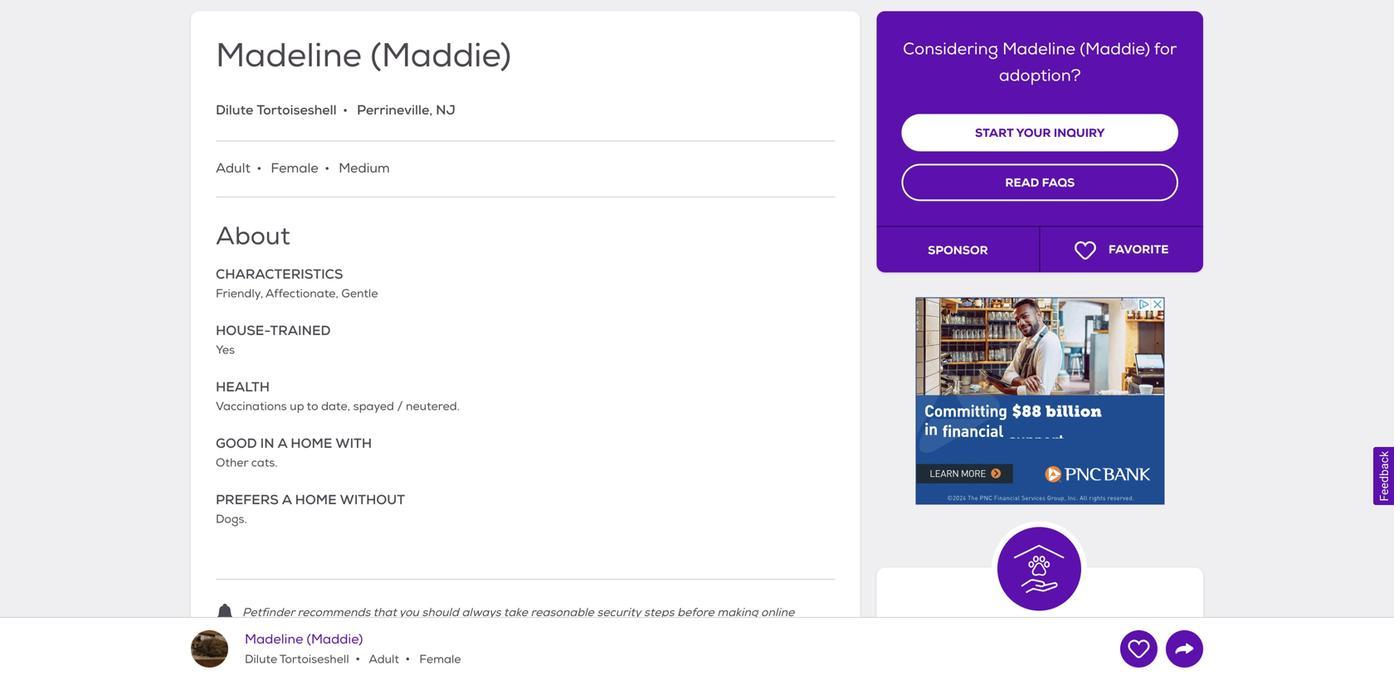 Task type: locate. For each thing, give the bounding box(es) containing it.
and
[[1024, 625, 1071, 657]]

madeline up pet type element
[[216, 35, 362, 77]]

female down should
[[416, 653, 461, 667]]

(maddie)
[[370, 35, 511, 77], [1080, 39, 1150, 60], [307, 631, 363, 648]]

date,
[[321, 400, 350, 414]]

read faqs
[[1005, 175, 1075, 190]]

adult inside pet physical characteristics element
[[216, 160, 250, 177]]

other
[[216, 456, 248, 471]]

without
[[340, 491, 405, 509]]

0 vertical spatial dilute
[[216, 101, 253, 119]]

dilute
[[216, 101, 253, 119], [245, 653, 277, 667]]

read faqs link
[[902, 164, 1178, 201]]

female inside pet physical characteristics element
[[271, 160, 318, 177]]

1 vertical spatial tortoiseshell
[[280, 653, 349, 667]]

health vaccinations up to date, spayed / neutered.
[[216, 378, 460, 414]]

dilute inside pet type element
[[216, 101, 253, 119]]

start your inquiry link
[[902, 114, 1178, 151]]

dilute tortoiseshell inside pet type element
[[216, 101, 337, 119]]

(maddie) for perrineville, nj
[[370, 35, 511, 77]]

online
[[761, 606, 794, 620]]

always
[[462, 606, 501, 620]]

0 horizontal spatial adult
[[216, 160, 250, 177]]

(maddie) up nj
[[370, 35, 511, 77]]

madeline up adoption?
[[1003, 39, 1076, 60]]

petfinder
[[242, 606, 295, 620]]

prefers
[[216, 491, 279, 509]]

sponsor
[[928, 243, 988, 258]]

0 vertical spatial adult
[[216, 160, 250, 177]]

pet physical characteristics element
[[216, 158, 835, 179]]

1 vertical spatial adult
[[367, 653, 399, 667]]

dilute for perrineville, nj
[[216, 101, 253, 119]]

you
[[399, 606, 419, 620]]

characteristics friendly, affectionate, gentle
[[216, 266, 378, 301]]

1 horizontal spatial female
[[416, 653, 461, 667]]

a right in
[[278, 435, 287, 452]]

1 vertical spatial madeline (maddie)
[[245, 631, 363, 648]]

tortoiseshell inside pet type element
[[257, 101, 337, 119]]

affectionate,
[[265, 287, 338, 301]]

a inside good in a home with other cats.
[[278, 435, 287, 452]]

considering       madeline (maddie)       for adoption?
[[903, 39, 1177, 86]]

1 vertical spatial dilute tortoiseshell
[[245, 653, 349, 667]]

madeline (maddie)
[[216, 35, 511, 77], [245, 631, 363, 648]]

(maddie) down recommends
[[307, 631, 363, 648]]

start your inquiry
[[975, 125, 1105, 141]]

tortoiseshell
[[257, 101, 337, 119], [280, 653, 349, 667]]

cats.
[[251, 456, 278, 471]]

0 vertical spatial dilute tortoiseshell
[[216, 101, 337, 119]]

home down good in a home with other cats.
[[295, 491, 337, 509]]

with
[[336, 435, 372, 452]]

to
[[307, 400, 318, 414]]

about
[[216, 221, 290, 252]]

madeline down petfinder on the bottom left of the page
[[245, 631, 303, 648]]

madeline (maddie) down recommends
[[245, 631, 363, 648]]

home
[[291, 435, 332, 452], [295, 491, 337, 509]]

a right "prefers"
[[282, 491, 292, 509]]

perrineville, nj
[[357, 101, 455, 119]]

petfinder alert image
[[216, 604, 234, 622]]

madeline (maddie) for adult
[[245, 631, 363, 648]]

characteristics
[[216, 266, 343, 283]]

(maddie) left "for"
[[1080, 39, 1150, 60]]

1 vertical spatial a
[[282, 491, 292, 509]]

adult up about
[[216, 160, 250, 177]]

perrineville,
[[357, 101, 433, 119]]

take
[[504, 606, 528, 620]]

adult
[[216, 160, 250, 177], [367, 653, 399, 667]]

1 horizontal spatial (maddie)
[[370, 35, 511, 77]]

prefers a home without dogs.
[[216, 491, 405, 527]]

senior
[[930, 655, 1007, 680]]

0 vertical spatial a
[[278, 435, 287, 452]]

neutered.
[[406, 400, 460, 414]]

female
[[271, 160, 318, 177], [416, 653, 461, 667]]

2 horizontal spatial (maddie)
[[1080, 39, 1150, 60]]

health
[[216, 378, 270, 396]]

0 vertical spatial madeline (maddie)
[[216, 35, 511, 77]]

adult down that
[[367, 653, 399, 667]]

cat
[[1014, 655, 1057, 680]]

a inside prefers a home without dogs.
[[282, 491, 292, 509]]

female left medium
[[271, 160, 318, 177]]

pet type element
[[216, 99, 455, 121]]

madeline inside considering       madeline (maddie)       for adoption?
[[1003, 39, 1076, 60]]

0 horizontal spatial (maddie)
[[307, 631, 363, 648]]

0 horizontal spatial female
[[271, 160, 318, 177]]

0 vertical spatial female
[[271, 160, 318, 177]]

sponsor button
[[877, 227, 1040, 273]]

a
[[278, 435, 287, 452], [282, 491, 292, 509]]

adoption?
[[999, 65, 1081, 86]]

spayed
[[353, 400, 394, 414]]

dilute tortoiseshell
[[216, 101, 337, 119], [245, 653, 349, 667]]

favorite button
[[1040, 227, 1203, 273]]

0 vertical spatial tortoiseshell
[[257, 101, 337, 119]]

in
[[260, 435, 274, 452]]

1 horizontal spatial adult
[[367, 653, 399, 667]]

up
[[290, 400, 304, 414]]

madeline
[[216, 35, 362, 77], [1003, 39, 1076, 60], [245, 631, 303, 648]]

steps
[[644, 606, 674, 620]]

1 vertical spatial home
[[295, 491, 337, 509]]

house-
[[216, 322, 270, 339]]

0 vertical spatial home
[[291, 435, 332, 452]]

1 vertical spatial dilute
[[245, 653, 277, 667]]

gentle
[[341, 287, 378, 301]]

home down to
[[291, 435, 332, 452]]

yes
[[216, 343, 235, 358]]

house-trained yes
[[216, 322, 331, 358]]

your
[[1016, 125, 1051, 141]]

madeline (maddie) up pet type element
[[216, 35, 511, 77]]

making
[[717, 606, 758, 620]]



Task type: vqa. For each thing, say whether or not it's contained in the screenshot.
Dutchie and Renee Senior Cat Rescu
yes



Task type: describe. For each thing, give the bounding box(es) containing it.
home inside good in a home with other cats.
[[291, 435, 332, 452]]

faqs
[[1042, 175, 1075, 190]]

/
[[397, 400, 403, 414]]

should
[[422, 606, 459, 620]]

friendly,
[[216, 287, 263, 301]]

tortoiseshell for adult
[[280, 653, 349, 667]]

that
[[373, 606, 397, 620]]

read
[[1005, 175, 1039, 190]]

vaccinations
[[216, 400, 287, 414]]

(maddie) inside considering       madeline (maddie)       for adoption?
[[1080, 39, 1150, 60]]

advertisement element
[[916, 297, 1165, 505]]

madeline (maddie) image
[[191, 631, 228, 668]]

start
[[975, 125, 1014, 141]]

for
[[1154, 39, 1177, 60]]

1 vertical spatial female
[[416, 653, 461, 667]]

good
[[216, 435, 257, 452]]

dilute for adult
[[245, 653, 277, 667]]

reasonable
[[531, 606, 594, 620]]

renee
[[1078, 625, 1154, 657]]

medium
[[339, 160, 390, 177]]

dilute tortoiseshell for adult
[[245, 653, 349, 667]]

dutchie and renee senior cat rescu link
[[893, 625, 1187, 680]]

nj
[[436, 101, 455, 119]]

madeline for perrineville, nj
[[216, 35, 362, 77]]

trained
[[270, 322, 331, 339]]

favorite
[[1109, 242, 1169, 257]]

madeline for adult
[[245, 631, 303, 648]]

good in a home with other cats.
[[216, 435, 372, 471]]

before
[[677, 606, 714, 620]]

petfinder recommends that you should always take reasonable security steps before making online payments.
[[242, 606, 794, 639]]

security
[[597, 606, 641, 620]]

dogs.
[[216, 512, 247, 527]]

dilute tortoiseshell for perrineville, nj
[[216, 101, 337, 119]]

payments.
[[242, 624, 301, 639]]

considering
[[903, 39, 998, 60]]

dutchie
[[926, 625, 1018, 657]]

inquiry
[[1054, 125, 1105, 141]]

madeline (maddie) for perrineville, nj
[[216, 35, 511, 77]]

(maddie) for adult
[[307, 631, 363, 648]]

dutchie and renee senior cat rescu
[[926, 625, 1154, 680]]

recommends
[[298, 606, 370, 620]]

home inside prefers a home without dogs.
[[295, 491, 337, 509]]

tortoiseshell for perrineville, nj
[[257, 101, 337, 119]]



